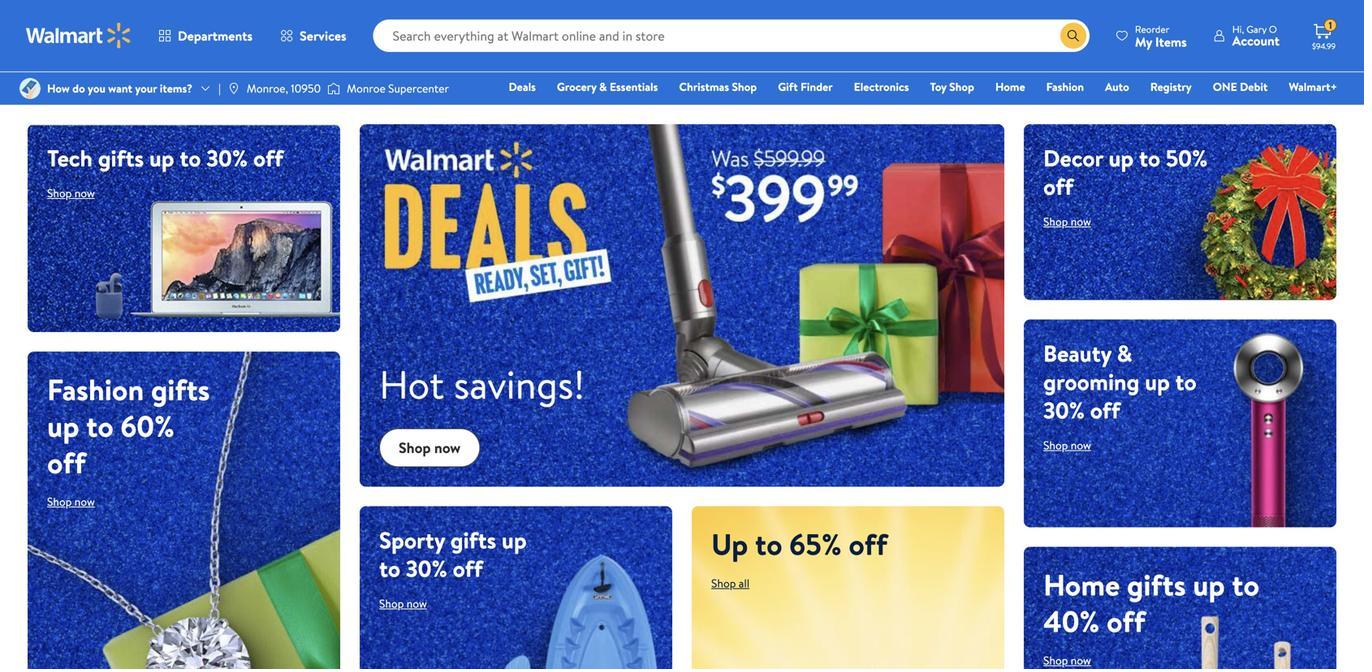 Task type: locate. For each thing, give the bounding box(es) containing it.
off inside sporty gifts up to 30% off
[[453, 553, 483, 584]]

2 vertical spatial 30%
[[406, 553, 447, 584]]

christmas shop link
[[672, 78, 764, 95]]

essentials
[[610, 79, 658, 95]]

monroe, 10950
[[247, 80, 321, 96]]

to inside beauty & grooming up to 30% off
[[1175, 366, 1197, 397]]

0 vertical spatial fashion
[[1046, 79, 1084, 95]]

30% inside sporty gifts up to 30% off
[[406, 553, 447, 584]]

gifts inside home gifts up to 40% off
[[1127, 564, 1186, 605]]

shop
[[732, 79, 757, 95], [949, 79, 974, 95], [47, 185, 72, 201], [1043, 214, 1068, 229], [1043, 437, 1068, 453], [399, 438, 431, 458], [47, 494, 72, 509], [711, 575, 736, 591], [379, 596, 404, 611], [1043, 652, 1068, 668]]

shop now link for tech gifts up to 30% off
[[47, 185, 95, 201]]

 image for how do you want your items?
[[19, 78, 41, 99]]

0 horizontal spatial fashion
[[47, 369, 144, 410]]

do
[[72, 80, 85, 96]]

one debit
[[1213, 79, 1268, 95]]

registry
[[1150, 79, 1192, 95]]

home for home gifts up to 40% off
[[1043, 564, 1120, 605]]

home inside home gifts up to 40% off
[[1043, 564, 1120, 605]]

savings!
[[454, 357, 585, 411]]

to inside sporty gifts up to 30% off
[[379, 553, 400, 584]]

to
[[180, 142, 201, 174], [1139, 142, 1160, 174], [1175, 366, 1197, 397], [86, 406, 114, 446], [755, 524, 782, 564], [379, 553, 400, 584], [1232, 564, 1259, 605]]

you
[[88, 80, 105, 96]]

shop now for hot savings!
[[399, 438, 461, 458]]

shop for decor up to 50% off
[[1043, 214, 1068, 229]]

0 horizontal spatial 30%
[[206, 142, 248, 174]]

shop for hot savings!
[[399, 438, 431, 458]]

1 vertical spatial home
[[1043, 564, 1120, 605]]

fashion link
[[1039, 78, 1091, 95]]

decor
[[1043, 142, 1103, 174]]

now for beauty & grooming up to 30% off
[[1071, 437, 1091, 453]]

one
[[1213, 79, 1237, 95]]

now
[[74, 185, 95, 201], [1071, 214, 1091, 229], [1071, 437, 1091, 453], [434, 438, 461, 458], [74, 494, 95, 509], [407, 596, 427, 611], [1071, 652, 1091, 668]]

1 horizontal spatial home
[[1043, 564, 1120, 605]]

Walmart Site-Wide search field
[[373, 19, 1089, 52]]

30% inside beauty & grooming up to 30% off
[[1043, 394, 1085, 426]]

shop for beauty & grooming up to 30% off
[[1043, 437, 1068, 453]]

1 horizontal spatial &
[[1117, 337, 1132, 369]]

gift finder
[[778, 79, 833, 95]]

gifts inside sporty gifts up to 30% off
[[450, 524, 496, 556]]

grocery & essentials link
[[550, 78, 665, 95]]

0 horizontal spatial  image
[[19, 78, 41, 99]]

decor up to 50% off
[[1043, 142, 1208, 202]]

shop all link
[[711, 575, 749, 591]]

monroe,
[[247, 80, 288, 96]]

gifts inside fashion gifts up to 60% off
[[151, 369, 210, 410]]

0 horizontal spatial home
[[995, 79, 1025, 95]]

gifts
[[98, 142, 144, 174], [151, 369, 210, 410], [450, 524, 496, 556], [1127, 564, 1186, 605]]

account
[[1232, 32, 1280, 50]]

shop now link for fashion gifts up to 60% off
[[47, 494, 95, 509]]

 image right the |
[[227, 82, 240, 95]]

shop all
[[711, 575, 749, 591]]

hi, gary o account
[[1232, 22, 1280, 50]]

1 vertical spatial fashion
[[47, 369, 144, 410]]

reorder
[[1135, 22, 1169, 36]]

shop now for tech gifts up to 30% off
[[47, 185, 95, 201]]

&
[[599, 79, 607, 95], [1117, 337, 1132, 369]]

now for tech gifts up to 30% off
[[74, 185, 95, 201]]

shop now
[[47, 185, 95, 201], [1043, 214, 1091, 229], [1043, 437, 1091, 453], [399, 438, 461, 458], [47, 494, 95, 509], [379, 596, 427, 611], [1043, 652, 1091, 668]]

fashion inside fashion gifts up to 60% off
[[47, 369, 144, 410]]

0 vertical spatial 30%
[[206, 142, 248, 174]]

up inside home gifts up to 40% off
[[1193, 564, 1225, 605]]

shop now for decor up to 50% off
[[1043, 214, 1091, 229]]

departments
[[178, 27, 253, 45]]

& right beauty
[[1117, 337, 1132, 369]]

0 vertical spatial &
[[599, 79, 607, 95]]

& for essentials
[[599, 79, 607, 95]]

up inside sporty gifts up to 30% off
[[502, 524, 527, 556]]

home
[[995, 79, 1025, 95], [1043, 564, 1120, 605]]

2 horizontal spatial  image
[[327, 80, 340, 97]]

now for sporty gifts up to 30% off
[[407, 596, 427, 611]]

1 horizontal spatial  image
[[227, 82, 240, 95]]

 image right "10950"
[[327, 80, 340, 97]]

up inside decor up to 50% off
[[1109, 142, 1134, 174]]

up for tech gifts up to 30% off
[[149, 142, 174, 174]]

monroe
[[347, 80, 386, 96]]

& right grocery
[[599, 79, 607, 95]]

0 horizontal spatial &
[[599, 79, 607, 95]]

monroe supercenter
[[347, 80, 449, 96]]

 image left how
[[19, 78, 41, 99]]

gifts for sporty
[[450, 524, 496, 556]]

beauty & grooming up to 30% off
[[1043, 337, 1197, 426]]

gift finder link
[[771, 78, 840, 95]]

0 vertical spatial home
[[995, 79, 1025, 95]]

& inside beauty & grooming up to 30% off
[[1117, 337, 1132, 369]]

50%
[[1166, 142, 1208, 174]]

now for home gifts up to 40% off
[[1071, 652, 1091, 668]]

up inside fashion gifts up to 60% off
[[47, 406, 79, 446]]

grooming
[[1043, 366, 1139, 397]]

reorder my items
[[1135, 22, 1187, 51]]

fashion
[[1046, 79, 1084, 95], [47, 369, 144, 410]]

toy shop link
[[923, 78, 982, 95]]

2 horizontal spatial 30%
[[1043, 394, 1085, 426]]

one debit link
[[1205, 78, 1275, 95]]

1 horizontal spatial fashion
[[1046, 79, 1084, 95]]

home for home
[[995, 79, 1025, 95]]

deals
[[509, 79, 536, 95]]

all
[[739, 575, 749, 591]]

finder
[[801, 79, 833, 95]]

10950
[[291, 80, 321, 96]]

shop now link
[[47, 185, 95, 201], [1043, 214, 1091, 229], [379, 428, 480, 467], [1043, 437, 1091, 453], [47, 494, 95, 509], [379, 596, 427, 611], [1043, 652, 1091, 668]]

1 vertical spatial &
[[1117, 337, 1132, 369]]

shop now link for beauty & grooming up to 30% off
[[1043, 437, 1091, 453]]

shop for up to 65% off
[[711, 575, 736, 591]]

1 horizontal spatial 30%
[[406, 553, 447, 584]]

shop for sporty gifts up to 30% off
[[379, 596, 404, 611]]

up
[[149, 142, 174, 174], [1109, 142, 1134, 174], [1145, 366, 1170, 397], [47, 406, 79, 446], [502, 524, 527, 556], [1193, 564, 1225, 605]]

off inside home gifts up to 40% off
[[1107, 601, 1145, 641]]

up
[[711, 524, 748, 564]]

gifts for fashion
[[151, 369, 210, 410]]

30% for fashion gifts up to 60% off
[[206, 142, 248, 174]]

up to 65% off
[[711, 524, 887, 564]]

30% for up to 65% off
[[406, 553, 447, 584]]

30%
[[206, 142, 248, 174], [1043, 394, 1085, 426], [406, 553, 447, 584]]

shop for tech gifts up to 30% off
[[47, 185, 72, 201]]

supercenter
[[388, 80, 449, 96]]

Search search field
[[373, 19, 1089, 52]]

1 vertical spatial 30%
[[1043, 394, 1085, 426]]

off
[[253, 142, 283, 174], [1043, 171, 1073, 202], [1090, 394, 1120, 426], [47, 442, 86, 483], [849, 524, 887, 564], [453, 553, 483, 584], [1107, 601, 1145, 641]]

o
[[1269, 22, 1277, 36]]

 image
[[19, 78, 41, 99], [327, 80, 340, 97], [227, 82, 240, 95]]

beauty
[[1043, 337, 1111, 369]]

gary
[[1246, 22, 1267, 36]]

fashion for fashion gifts up to 60% off
[[47, 369, 144, 410]]

auto link
[[1098, 78, 1136, 95]]

how do you want your items?
[[47, 80, 192, 96]]

shop now link for decor up to 50% off
[[1043, 214, 1091, 229]]



Task type: describe. For each thing, give the bounding box(es) containing it.
fashion gifts up to 60% off
[[47, 369, 210, 483]]

now for fashion gifts up to 60% off
[[74, 494, 95, 509]]

off inside fashion gifts up to 60% off
[[47, 442, 86, 483]]

hi,
[[1232, 22, 1244, 36]]

$94.99
[[1312, 41, 1336, 52]]

off inside decor up to 50% off
[[1043, 171, 1073, 202]]

gifts for tech
[[98, 142, 144, 174]]

tech
[[47, 142, 93, 174]]

hot
[[379, 357, 444, 411]]

tech gifts up to 30% off
[[47, 142, 283, 174]]

walmart+ link
[[1281, 78, 1345, 95]]

electronics link
[[846, 78, 916, 95]]

& for grooming
[[1117, 337, 1132, 369]]

christmas shop
[[679, 79, 757, 95]]

shop now link for home gifts up to 40% off
[[1043, 652, 1091, 668]]

off inside beauty & grooming up to 30% off
[[1090, 394, 1120, 426]]

sporty
[[379, 524, 445, 556]]

grocery
[[557, 79, 597, 95]]

|
[[218, 80, 221, 96]]

electronics
[[854, 79, 909, 95]]

grocery & essentials
[[557, 79, 658, 95]]

items?
[[160, 80, 192, 96]]

walmart+
[[1289, 79, 1337, 95]]

debit
[[1240, 79, 1268, 95]]

to inside decor up to 50% off
[[1139, 142, 1160, 174]]

up inside beauty & grooming up to 30% off
[[1145, 366, 1170, 397]]

up for home gifts up to 40% off
[[1193, 564, 1225, 605]]

deals link
[[501, 78, 543, 95]]

toy
[[930, 79, 947, 95]]

sporty gifts up to 30% off
[[379, 524, 527, 584]]

60%
[[121, 406, 175, 446]]

shop now for home gifts up to 40% off
[[1043, 652, 1091, 668]]

toy shop
[[930, 79, 974, 95]]

departments button
[[145, 16, 266, 55]]

 image for monroe, 10950
[[227, 82, 240, 95]]

home gifts up to 40% off
[[1043, 564, 1259, 641]]

shop now for sporty gifts up to 30% off
[[379, 596, 427, 611]]

gifts for home
[[1127, 564, 1186, 605]]

now for decor up to 50% off
[[1071, 214, 1091, 229]]

how
[[47, 80, 70, 96]]

services button
[[266, 16, 360, 55]]

items
[[1155, 33, 1187, 51]]

shop now for fashion gifts up to 60% off
[[47, 494, 95, 509]]

services
[[300, 27, 346, 45]]

hot savings!
[[379, 357, 585, 411]]

walmart image
[[26, 23, 132, 49]]

to inside home gifts up to 40% off
[[1232, 564, 1259, 605]]

my
[[1135, 33, 1152, 51]]

shop now link for hot savings!
[[379, 428, 480, 467]]

to inside fashion gifts up to 60% off
[[86, 406, 114, 446]]

shop for home gifts up to 40% off
[[1043, 652, 1068, 668]]

auto
[[1105, 79, 1129, 95]]

65%
[[789, 524, 842, 564]]

 image for monroe supercenter
[[327, 80, 340, 97]]

1
[[1329, 18, 1332, 32]]

shop now for beauty & grooming up to 30% off
[[1043, 437, 1091, 453]]

now for hot savings!
[[434, 438, 461, 458]]

want
[[108, 80, 132, 96]]

gift
[[778, 79, 798, 95]]

shop now link for sporty gifts up to 30% off
[[379, 596, 427, 611]]

shop for fashion gifts up to 60% off
[[47, 494, 72, 509]]

christmas
[[679, 79, 729, 95]]

up for sporty gifts up to 30% off
[[502, 524, 527, 556]]

home link
[[988, 78, 1032, 95]]

your
[[135, 80, 157, 96]]

search icon image
[[1067, 29, 1080, 42]]

registry link
[[1143, 78, 1199, 95]]

fashion for fashion
[[1046, 79, 1084, 95]]

up for fashion gifts up to 60% off
[[47, 406, 79, 446]]

40%
[[1043, 601, 1100, 641]]



Task type: vqa. For each thing, say whether or not it's contained in the screenshot.
 image for Monroe Supercenter
yes



